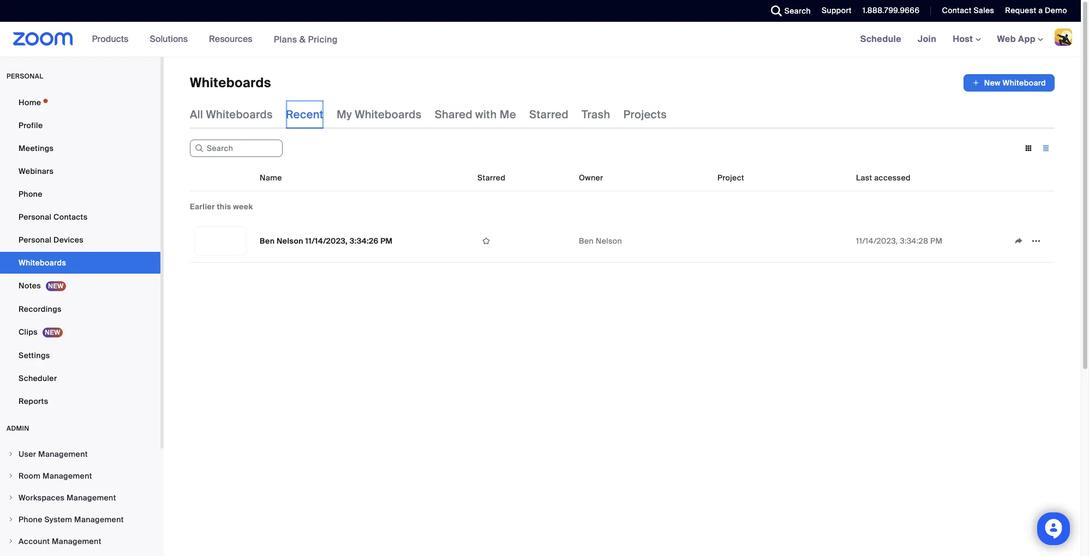 Task type: vqa. For each thing, say whether or not it's contained in the screenshot.
menu item
no



Task type: locate. For each thing, give the bounding box(es) containing it.
1 vertical spatial right image
[[8, 473, 14, 480]]

management inside menu item
[[38, 450, 88, 459]]

schedule link
[[852, 22, 910, 57]]

right image inside 'phone system management' menu item
[[8, 517, 14, 523]]

reports
[[19, 397, 48, 407]]

2 phone from the top
[[19, 515, 42, 525]]

whiteboards down personal devices
[[19, 258, 66, 268]]

shared
[[435, 108, 473, 122]]

whiteboards application
[[190, 74, 1055, 92]]

click to star the whiteboard ben nelson 11/14/2023, 3:34:26 pm image
[[477, 236, 495, 246]]

1 vertical spatial right image
[[8, 517, 14, 523]]

3 right image from the top
[[8, 539, 14, 545]]

1 personal from the top
[[19, 212, 51, 222]]

1 horizontal spatial 11/14/2023,
[[856, 236, 898, 246]]

profile
[[19, 121, 43, 130]]

1 right image from the top
[[8, 495, 14, 502]]

scheduler
[[19, 374, 57, 384]]

ben
[[260, 236, 275, 246], [579, 236, 594, 246]]

phone for phone system management
[[19, 515, 42, 525]]

1 11/14/2023, from the left
[[305, 236, 348, 246]]

devices
[[53, 235, 84, 245]]

personal down personal contacts
[[19, 235, 51, 245]]

plans & pricing
[[274, 34, 338, 45]]

pm
[[380, 236, 393, 246], [930, 236, 943, 246]]

with
[[475, 108, 497, 122]]

products
[[92, 33, 128, 45]]

whiteboards up search text box
[[206, 108, 273, 122]]

right image left workspaces
[[8, 495, 14, 502]]

phone
[[19, 189, 42, 199], [19, 515, 42, 525]]

schedule
[[860, 33, 902, 45]]

contact sales link
[[934, 0, 997, 22], [942, 5, 994, 15]]

profile picture image
[[1055, 28, 1072, 46]]

2 personal from the top
[[19, 235, 51, 245]]

1 vertical spatial personal
[[19, 235, 51, 245]]

right image inside room management menu item
[[8, 473, 14, 480]]

phone inside personal menu "menu"
[[19, 189, 42, 199]]

products button
[[92, 22, 133, 57]]

1 horizontal spatial pm
[[930, 236, 943, 246]]

nelson for ben nelson 11/14/2023, 3:34:26 pm
[[277, 236, 303, 246]]

2 ben from the left
[[579, 236, 594, 246]]

personal for personal contacts
[[19, 212, 51, 222]]

support link
[[814, 0, 854, 22], [822, 5, 852, 15]]

ben for ben nelson 11/14/2023, 3:34:26 pm
[[260, 236, 275, 246]]

zoom logo image
[[13, 32, 73, 46]]

whiteboards
[[190, 74, 271, 91], [206, 108, 273, 122], [355, 108, 422, 122], [19, 258, 66, 268]]

recordings link
[[0, 299, 160, 320]]

1 right image from the top
[[8, 451, 14, 458]]

management for workspaces management
[[67, 493, 116, 503]]

pm right 3:34:28
[[930, 236, 943, 246]]

settings link
[[0, 345, 160, 367]]

phone down webinars
[[19, 189, 42, 199]]

personal up personal devices
[[19, 212, 51, 222]]

management down 'phone system management' menu item
[[52, 537, 101, 547]]

plans & pricing link
[[274, 34, 338, 45], [274, 34, 338, 45]]

right image left system
[[8, 517, 14, 523]]

grid mode, not selected image
[[1020, 144, 1037, 153]]

more options for ben nelson 11/14/2023, 3:34:26 pm image
[[1028, 236, 1045, 246]]

user management
[[19, 450, 88, 459]]

contact sales
[[942, 5, 994, 15]]

notes
[[19, 281, 41, 291]]

cell
[[713, 220, 852, 263]]

whiteboards right my
[[355, 108, 422, 122]]

starred inside tabs of all whiteboard page tab list
[[529, 108, 569, 122]]

host
[[953, 33, 975, 45]]

room
[[19, 471, 41, 481]]

all whiteboards
[[190, 108, 273, 122]]

last accessed
[[856, 173, 911, 183]]

0 vertical spatial right image
[[8, 495, 14, 502]]

right image left account
[[8, 539, 14, 545]]

1 phone from the top
[[19, 189, 42, 199]]

1 vertical spatial phone
[[19, 515, 42, 525]]

1 ben from the left
[[260, 236, 275, 246]]

add image
[[972, 77, 980, 88]]

user management menu item
[[0, 444, 160, 465]]

earlier
[[190, 202, 215, 212]]

right image inside user management menu item
[[8, 451, 14, 458]]

product information navigation
[[84, 22, 346, 57]]

phone system management menu item
[[0, 510, 160, 530]]

0 vertical spatial right image
[[8, 451, 14, 458]]

whiteboards up all whiteboards
[[190, 74, 271, 91]]

pm right 3:34:26
[[380, 236, 393, 246]]

right image for room management
[[8, 473, 14, 480]]

management up workspaces management
[[43, 471, 92, 481]]

projects
[[624, 108, 667, 122]]

1.888.799.9666 button
[[854, 0, 922, 22], [863, 5, 920, 15]]

web app
[[997, 33, 1036, 45]]

1 horizontal spatial starred
[[529, 108, 569, 122]]

personal
[[19, 212, 51, 222], [19, 235, 51, 245]]

1.888.799.9666
[[863, 5, 920, 15]]

week
[[233, 202, 253, 212]]

1 horizontal spatial nelson
[[596, 236, 622, 246]]

right image
[[8, 495, 14, 502], [8, 517, 14, 523], [8, 539, 14, 545]]

right image for workspaces management
[[8, 495, 14, 502]]

management up 'phone system management' menu item
[[67, 493, 116, 503]]

1 nelson from the left
[[277, 236, 303, 246]]

me
[[500, 108, 516, 122]]

&
[[299, 34, 306, 45]]

2 nelson from the left
[[596, 236, 622, 246]]

0 horizontal spatial ben
[[260, 236, 275, 246]]

0 horizontal spatial pm
[[380, 236, 393, 246]]

all
[[190, 108, 203, 122]]

management up account management menu item at the left
[[74, 515, 124, 525]]

0 vertical spatial starred
[[529, 108, 569, 122]]

right image left 'user'
[[8, 451, 14, 458]]

1 vertical spatial starred
[[477, 173, 506, 183]]

11/14/2023, left 3:34:28
[[856, 236, 898, 246]]

2 right image from the top
[[8, 473, 14, 480]]

0 horizontal spatial nelson
[[277, 236, 303, 246]]

0 vertical spatial phone
[[19, 189, 42, 199]]

banner
[[0, 22, 1081, 57]]

management up room management
[[38, 450, 88, 459]]

search button
[[763, 0, 814, 22]]

personal
[[7, 72, 43, 81]]

accessed
[[874, 173, 911, 183]]

1 horizontal spatial ben
[[579, 236, 594, 246]]

new whiteboard button
[[964, 74, 1055, 92]]

right image
[[8, 451, 14, 458], [8, 473, 14, 480]]

management for user management
[[38, 450, 88, 459]]

0 vertical spatial personal
[[19, 212, 51, 222]]

owner
[[579, 173, 603, 183]]

11/14/2023, left 3:34:26
[[305, 236, 348, 246]]

right image for user management
[[8, 451, 14, 458]]

right image left room
[[8, 473, 14, 480]]

right image inside account management menu item
[[8, 539, 14, 545]]

workspaces
[[19, 493, 65, 503]]

0 horizontal spatial 11/14/2023,
[[305, 236, 348, 246]]

starred
[[529, 108, 569, 122], [477, 173, 506, 183]]

phone inside menu item
[[19, 515, 42, 525]]

0 horizontal spatial starred
[[477, 173, 506, 183]]

right image inside workspaces management menu item
[[8, 495, 14, 502]]

phone up account
[[19, 515, 42, 525]]

2 vertical spatial right image
[[8, 539, 14, 545]]

new
[[984, 78, 1001, 88]]

right image for phone system management
[[8, 517, 14, 523]]

share image
[[1010, 236, 1028, 246]]

2 pm from the left
[[930, 236, 943, 246]]

phone link
[[0, 183, 160, 205]]

banner containing products
[[0, 22, 1081, 57]]

support
[[822, 5, 852, 15]]

home link
[[0, 92, 160, 114]]

contact
[[942, 5, 972, 15]]

application
[[1010, 233, 1050, 249]]

request a demo link
[[997, 0, 1081, 22], [1005, 5, 1067, 15]]

phone for phone
[[19, 189, 42, 199]]

2 right image from the top
[[8, 517, 14, 523]]

workspaces management menu item
[[0, 488, 160, 509]]

nelson
[[277, 236, 303, 246], [596, 236, 622, 246]]

3:34:28
[[900, 236, 928, 246]]



Task type: describe. For each thing, give the bounding box(es) containing it.
personal contacts link
[[0, 206, 160, 228]]

personal devices
[[19, 235, 84, 245]]

personal contacts
[[19, 212, 88, 222]]

profile link
[[0, 115, 160, 136]]

account management menu item
[[0, 532, 160, 552]]

recent
[[286, 108, 324, 122]]

earlier this week
[[190, 202, 253, 212]]

tabs of all whiteboard page tab list
[[190, 100, 667, 129]]

join
[[918, 33, 937, 45]]

sales
[[974, 5, 994, 15]]

demo
[[1045, 5, 1067, 15]]

right image for account management
[[8, 539, 14, 545]]

solutions
[[150, 33, 188, 45]]

contacts
[[53, 212, 88, 222]]

web
[[997, 33, 1016, 45]]

home
[[19, 98, 41, 108]]

personal devices link
[[0, 229, 160, 251]]

system
[[44, 515, 72, 525]]

trash
[[582, 108, 610, 122]]

resources
[[209, 33, 252, 45]]

request a demo
[[1005, 5, 1067, 15]]

1 pm from the left
[[380, 236, 393, 246]]

plans
[[274, 34, 297, 45]]

name
[[260, 173, 282, 183]]

room management menu item
[[0, 466, 160, 487]]

resources button
[[209, 22, 257, 57]]

clips
[[19, 327, 38, 337]]

admin menu menu
[[0, 444, 160, 557]]

ben nelson
[[579, 236, 622, 246]]

web app button
[[997, 33, 1043, 45]]

solutions button
[[150, 22, 193, 57]]

11/14/2023, 3:34:28 pm
[[856, 236, 943, 246]]

meetings
[[19, 144, 54, 153]]

workspaces management
[[19, 493, 116, 503]]

personal menu menu
[[0, 92, 160, 414]]

3:34:26
[[350, 236, 379, 246]]

meetings navigation
[[852, 22, 1081, 57]]

webinars link
[[0, 160, 160, 182]]

management for account management
[[52, 537, 101, 547]]

scheduler link
[[0, 368, 160, 390]]

join link
[[910, 22, 945, 57]]

thumbnail of ben nelson 11/14/2023, 3:34:26 pm image
[[195, 227, 246, 255]]

webinars
[[19, 166, 54, 176]]

2 11/14/2023, from the left
[[856, 236, 898, 246]]

notes link
[[0, 275, 160, 297]]

whiteboard
[[1003, 78, 1046, 88]]

last
[[856, 173, 872, 183]]

admin
[[7, 425, 29, 433]]

ben for ben nelson
[[579, 236, 594, 246]]

host button
[[953, 33, 981, 45]]

room management
[[19, 471, 92, 481]]

ben nelson 11/14/2023, 3:34:26 pm
[[260, 236, 393, 246]]

my
[[337, 108, 352, 122]]

list mode, selected image
[[1037, 144, 1055, 153]]

project
[[718, 173, 744, 183]]

pricing
[[308, 34, 338, 45]]

account management
[[19, 537, 101, 547]]

clips link
[[0, 321, 160, 344]]

search
[[785, 6, 811, 16]]

my whiteboards
[[337, 108, 422, 122]]

a
[[1039, 5, 1043, 15]]

personal for personal devices
[[19, 235, 51, 245]]

management for room management
[[43, 471, 92, 481]]

recordings
[[19, 305, 62, 314]]

whiteboards inside whiteboards link
[[19, 258, 66, 268]]

meetings link
[[0, 138, 160, 159]]

nelson for ben nelson
[[596, 236, 622, 246]]

new whiteboard
[[984, 78, 1046, 88]]

whiteboards link
[[0, 252, 160, 274]]

Search text field
[[190, 140, 283, 157]]

user
[[19, 450, 36, 459]]

request
[[1005, 5, 1037, 15]]

reports link
[[0, 391, 160, 413]]

account
[[19, 537, 50, 547]]

whiteboards inside whiteboards application
[[190, 74, 271, 91]]

app
[[1018, 33, 1036, 45]]

settings
[[19, 351, 50, 361]]

this
[[217, 202, 231, 212]]

phone system management
[[19, 515, 124, 525]]

shared with me
[[435, 108, 516, 122]]



